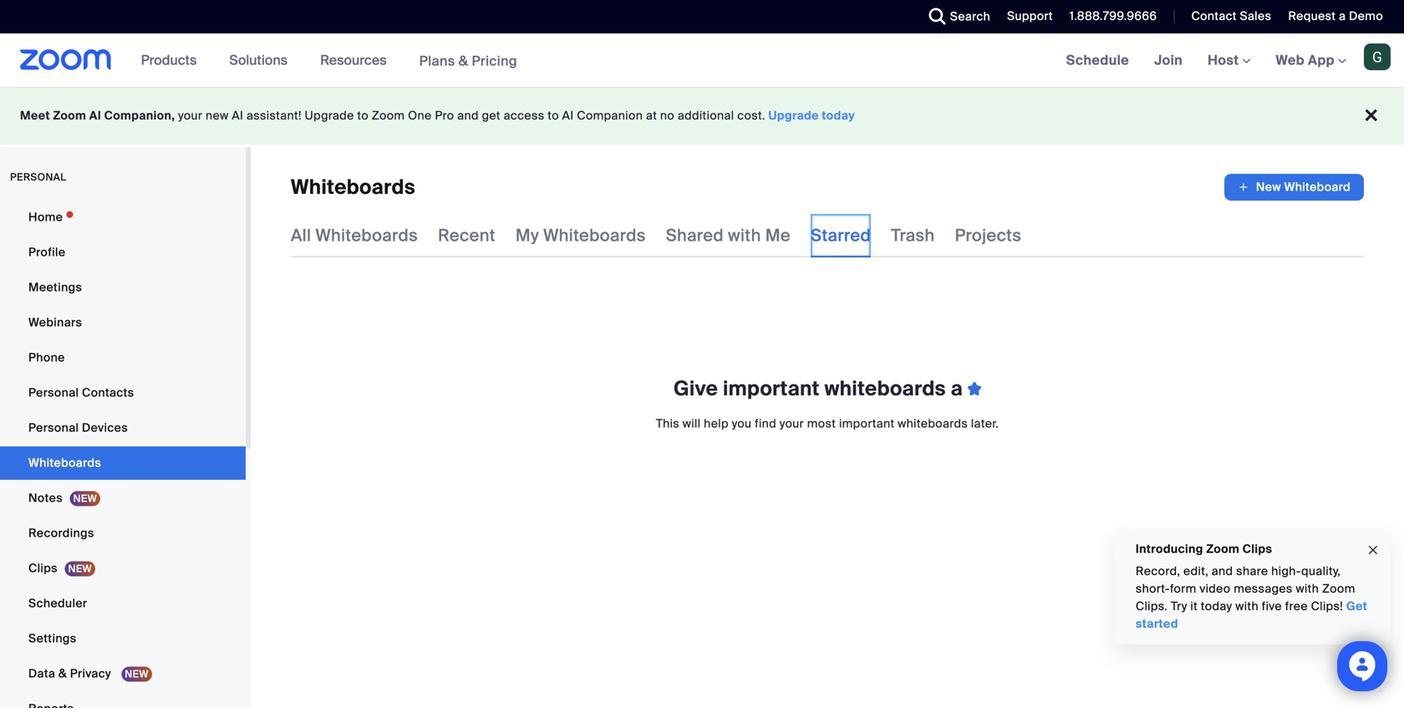 Task type: locate. For each thing, give the bounding box(es) containing it.
whiteboards up all whiteboards
[[291, 174, 416, 200]]

upgrade right cost.
[[769, 108, 819, 123]]

2 personal from the top
[[28, 420, 79, 436]]

whiteboards right all
[[316, 225, 418, 246]]

0 vertical spatial whiteboards
[[825, 376, 946, 402]]

0 horizontal spatial important
[[723, 376, 820, 402]]

1.888.799.9666
[[1070, 8, 1158, 24]]

it
[[1191, 599, 1199, 614]]

1 vertical spatial and
[[1213, 564, 1234, 579]]

clips!
[[1312, 599, 1344, 614]]

1 horizontal spatial clips
[[1243, 541, 1273, 557]]

with down messages
[[1236, 599, 1260, 614]]

1 horizontal spatial &
[[459, 52, 469, 70]]

notes link
[[0, 482, 246, 515]]

personal inside "link"
[[28, 420, 79, 436]]

0 horizontal spatial ai
[[89, 108, 101, 123]]

& for data
[[58, 666, 67, 682]]

to
[[357, 108, 369, 123], [548, 108, 559, 123]]

get
[[482, 108, 501, 123]]

zoom inside the record, edit, and share high-quality, short-form video messages with zoom clips. try it today with five free clips!
[[1323, 581, 1356, 597]]

whiteboards left later.
[[898, 416, 968, 432]]

personal contacts
[[28, 385, 134, 401]]

clips up scheduler
[[28, 561, 58, 576]]

zoom up clips!
[[1323, 581, 1356, 597]]

clips up the share in the right bottom of the page
[[1243, 541, 1273, 557]]

1 vertical spatial personal
[[28, 420, 79, 436]]

support
[[1008, 8, 1054, 24]]

zoom left one
[[372, 108, 405, 123]]

with up free
[[1297, 581, 1320, 597]]

personal
[[28, 385, 79, 401], [28, 420, 79, 436]]

personal
[[10, 171, 66, 184]]

0 vertical spatial your
[[178, 108, 203, 123]]

0 horizontal spatial today
[[822, 108, 856, 123]]

zoom up edit,
[[1207, 541, 1240, 557]]

personal down personal contacts
[[28, 420, 79, 436]]

phone
[[28, 350, 65, 365]]

1 horizontal spatial with
[[1236, 599, 1260, 614]]

your right find
[[780, 416, 805, 432]]

request a demo link
[[1276, 0, 1405, 33], [1289, 8, 1384, 24]]

whiteboards inside application
[[291, 174, 416, 200]]

search
[[951, 9, 991, 24]]

products button
[[141, 33, 204, 87]]

2 vertical spatial with
[[1236, 599, 1260, 614]]

webinars link
[[0, 306, 246, 340]]

2 ai from the left
[[232, 108, 244, 123]]

most
[[808, 416, 836, 432]]

resources button
[[320, 33, 394, 87]]

ai left companion,
[[89, 108, 101, 123]]

1 horizontal spatial to
[[548, 108, 559, 123]]

record, edit, and share high-quality, short-form video messages with zoom clips. try it today with five free clips!
[[1136, 564, 1356, 614]]

2 to from the left
[[548, 108, 559, 123]]

and up the video
[[1213, 564, 1234, 579]]

1 ai from the left
[[89, 108, 101, 123]]

home
[[28, 209, 63, 225]]

0 horizontal spatial with
[[728, 225, 762, 246]]

me
[[766, 225, 791, 246]]

ai
[[89, 108, 101, 123], [232, 108, 244, 123], [562, 108, 574, 123]]

1 vertical spatial whiteboards
[[898, 416, 968, 432]]

record,
[[1136, 564, 1181, 579]]

0 vertical spatial and
[[458, 108, 479, 123]]

cost.
[[738, 108, 766, 123]]

with left me
[[728, 225, 762, 246]]

get started link
[[1136, 599, 1368, 632]]

0 horizontal spatial clips
[[28, 561, 58, 576]]

will
[[683, 416, 701, 432]]

with inside tabs of all whiteboard page tab list
[[728, 225, 762, 246]]

your left new
[[178, 108, 203, 123]]

0 horizontal spatial &
[[58, 666, 67, 682]]

your inside meet zoom ai companion, "footer"
[[178, 108, 203, 123]]

0 vertical spatial with
[[728, 225, 762, 246]]

no
[[661, 108, 675, 123]]

phone link
[[0, 341, 246, 375]]

today
[[822, 108, 856, 123], [1202, 599, 1233, 614]]

1 personal from the top
[[28, 385, 79, 401]]

& inside product information navigation
[[459, 52, 469, 70]]

starred
[[811, 225, 871, 246]]

whiteboards right my
[[544, 225, 646, 246]]

resources
[[320, 51, 387, 69]]

0 vertical spatial &
[[459, 52, 469, 70]]

ai left companion on the top of the page
[[562, 108, 574, 123]]

messages
[[1235, 581, 1294, 597]]

whiteboards down the personal devices
[[28, 455, 101, 471]]

0 horizontal spatial and
[[458, 108, 479, 123]]

five
[[1263, 599, 1283, 614]]

join link
[[1142, 33, 1196, 87]]

meetings
[[28, 280, 82, 295]]

edit,
[[1184, 564, 1209, 579]]

2 horizontal spatial ai
[[562, 108, 574, 123]]

you
[[732, 416, 752, 432]]

1.888.799.9666 button up the schedule 'link'
[[1070, 8, 1158, 24]]

zoom logo image
[[20, 49, 112, 70]]

&
[[459, 52, 469, 70], [58, 666, 67, 682]]

whiteboards link
[[0, 447, 246, 480]]

to down the 'resources' dropdown button
[[357, 108, 369, 123]]

shared with me
[[666, 225, 791, 246]]

1 horizontal spatial important
[[840, 416, 895, 432]]

0 horizontal spatial upgrade
[[305, 108, 354, 123]]

1 vertical spatial clips
[[28, 561, 58, 576]]

1 horizontal spatial your
[[780, 416, 805, 432]]

& inside personal menu menu
[[58, 666, 67, 682]]

give important whiteboards a
[[674, 376, 968, 402]]

clips inside personal menu menu
[[28, 561, 58, 576]]

1 horizontal spatial and
[[1213, 564, 1234, 579]]

0 vertical spatial personal
[[28, 385, 79, 401]]

data & privacy
[[28, 666, 114, 682]]

0 vertical spatial a
[[1340, 8, 1347, 24]]

whiteboards up this will help you find your most important whiteboards later.
[[825, 376, 946, 402]]

1 vertical spatial &
[[58, 666, 67, 682]]

1 horizontal spatial a
[[1340, 8, 1347, 24]]

0 horizontal spatial to
[[357, 108, 369, 123]]

and left get on the top
[[458, 108, 479, 123]]

to right access
[[548, 108, 559, 123]]

banner
[[0, 33, 1405, 88]]

important up find
[[723, 376, 820, 402]]

meetings navigation
[[1054, 33, 1405, 88]]

0 horizontal spatial your
[[178, 108, 203, 123]]

1 vertical spatial today
[[1202, 599, 1233, 614]]

try
[[1172, 599, 1188, 614]]

all whiteboards
[[291, 225, 418, 246]]

1 horizontal spatial upgrade
[[769, 108, 819, 123]]

& for plans
[[459, 52, 469, 70]]

1 upgrade from the left
[[305, 108, 354, 123]]

1 vertical spatial a
[[951, 376, 963, 402]]

1 horizontal spatial today
[[1202, 599, 1233, 614]]

data & privacy link
[[0, 657, 246, 691]]

personal down phone
[[28, 385, 79, 401]]

ai right new
[[232, 108, 244, 123]]

today down the video
[[1202, 599, 1233, 614]]

banner containing products
[[0, 33, 1405, 88]]

whiteboards
[[291, 174, 416, 200], [316, 225, 418, 246], [544, 225, 646, 246], [28, 455, 101, 471]]

2 upgrade from the left
[[769, 108, 819, 123]]

1 horizontal spatial ai
[[232, 108, 244, 123]]

and inside the record, edit, and share high-quality, short-form video messages with zoom clips. try it today with five free clips!
[[1213, 564, 1234, 579]]

1.888.799.9666 button up schedule
[[1058, 0, 1162, 33]]

meet zoom ai companion, footer
[[0, 87, 1405, 145]]

1.888.799.9666 button
[[1058, 0, 1162, 33], [1070, 8, 1158, 24]]

& right data
[[58, 666, 67, 682]]

today up whiteboards application
[[822, 108, 856, 123]]

upgrade down product information navigation on the left
[[305, 108, 354, 123]]

1 vertical spatial with
[[1297, 581, 1320, 597]]

whiteboards
[[825, 376, 946, 402], [898, 416, 968, 432]]

& right plans
[[459, 52, 469, 70]]

1 vertical spatial important
[[840, 416, 895, 432]]

profile
[[28, 245, 66, 260]]

recordings
[[28, 526, 94, 541]]

clips
[[1243, 541, 1273, 557], [28, 561, 58, 576]]

whiteboard
[[1285, 179, 1351, 195]]

0 vertical spatial today
[[822, 108, 856, 123]]

important right the 'most'
[[840, 416, 895, 432]]

plans
[[419, 52, 455, 70]]

my
[[516, 225, 539, 246]]

join
[[1155, 51, 1183, 69]]

video
[[1200, 581, 1231, 597]]

meetings link
[[0, 271, 246, 304]]

shared
[[666, 225, 724, 246]]



Task type: describe. For each thing, give the bounding box(es) containing it.
personal for personal devices
[[28, 420, 79, 436]]

new whiteboard button
[[1225, 174, 1365, 201]]

settings link
[[0, 622, 246, 656]]

new whiteboard
[[1257, 179, 1351, 195]]

whiteboards application
[[291, 174, 1365, 201]]

companion
[[577, 108, 643, 123]]

search button
[[917, 0, 995, 33]]

profile link
[[0, 236, 246, 269]]

all
[[291, 225, 311, 246]]

tabs of all whiteboard page tab list
[[291, 214, 1022, 258]]

later.
[[972, 416, 999, 432]]

web
[[1277, 51, 1305, 69]]

1 to from the left
[[357, 108, 369, 123]]

notes
[[28, 490, 63, 506]]

today inside the record, edit, and share high-quality, short-form video messages with zoom clips. try it today with five free clips!
[[1202, 599, 1233, 614]]

solutions button
[[229, 33, 295, 87]]

pricing
[[472, 52, 518, 70]]

personal devices
[[28, 420, 128, 436]]

free
[[1286, 599, 1309, 614]]

meet zoom ai companion, your new ai assistant! upgrade to zoom one pro and get access to ai companion at no additional cost. upgrade today
[[20, 108, 856, 123]]

form
[[1171, 581, 1197, 597]]

trash
[[892, 225, 935, 246]]

this
[[656, 416, 680, 432]]

0 horizontal spatial a
[[951, 376, 963, 402]]

introducing zoom clips
[[1136, 541, 1273, 557]]

schedule
[[1067, 51, 1130, 69]]

personal contacts link
[[0, 376, 246, 410]]

1 vertical spatial your
[[780, 416, 805, 432]]

0 vertical spatial important
[[723, 376, 820, 402]]

webinars
[[28, 315, 82, 330]]

projects
[[955, 225, 1022, 246]]

data
[[28, 666, 55, 682]]

new
[[206, 108, 229, 123]]

app
[[1309, 51, 1335, 69]]

pro
[[435, 108, 454, 123]]

assistant!
[[247, 108, 302, 123]]

solutions
[[229, 51, 288, 69]]

whiteboards inside personal menu menu
[[28, 455, 101, 471]]

short-
[[1136, 581, 1171, 597]]

personal for personal contacts
[[28, 385, 79, 401]]

products
[[141, 51, 197, 69]]

access
[[504, 108, 545, 123]]

get started
[[1136, 599, 1368, 632]]

host button
[[1209, 51, 1252, 69]]

personal devices link
[[0, 411, 246, 445]]

profile picture image
[[1365, 43, 1392, 70]]

clips link
[[0, 552, 246, 585]]

help
[[704, 416, 729, 432]]

this will help you find your most important whiteboards later.
[[656, 416, 999, 432]]

upgrade today link
[[769, 108, 856, 123]]

at
[[646, 108, 657, 123]]

personal menu menu
[[0, 201, 246, 708]]

additional
[[678, 108, 735, 123]]

high-
[[1272, 564, 1302, 579]]

companion,
[[104, 108, 175, 123]]

new
[[1257, 179, 1282, 195]]

0 vertical spatial clips
[[1243, 541, 1273, 557]]

web app
[[1277, 51, 1335, 69]]

contact sales
[[1192, 8, 1272, 24]]

one
[[408, 108, 432, 123]]

get
[[1347, 599, 1368, 614]]

scheduler link
[[0, 587, 246, 621]]

recordings link
[[0, 517, 246, 550]]

give
[[674, 376, 718, 402]]

home link
[[0, 201, 246, 234]]

and inside meet zoom ai companion, "footer"
[[458, 108, 479, 123]]

plans & pricing
[[419, 52, 518, 70]]

host
[[1209, 51, 1243, 69]]

introducing
[[1136, 541, 1204, 557]]

find
[[755, 416, 777, 432]]

2 horizontal spatial with
[[1297, 581, 1320, 597]]

web app button
[[1277, 51, 1347, 69]]

recent
[[438, 225, 496, 246]]

product information navigation
[[128, 33, 530, 88]]

contact
[[1192, 8, 1237, 24]]

scheduler
[[28, 596, 87, 611]]

today inside meet zoom ai companion, "footer"
[[822, 108, 856, 123]]

clips.
[[1136, 599, 1169, 614]]

close image
[[1367, 541, 1381, 560]]

contacts
[[82, 385, 134, 401]]

meet
[[20, 108, 50, 123]]

zoom right meet
[[53, 108, 86, 123]]

schedule link
[[1054, 33, 1142, 87]]

my whiteboards
[[516, 225, 646, 246]]

quality,
[[1302, 564, 1342, 579]]

sales
[[1241, 8, 1272, 24]]

3 ai from the left
[[562, 108, 574, 123]]

settings
[[28, 631, 77, 646]]

add image
[[1238, 179, 1250, 196]]

request a demo
[[1289, 8, 1384, 24]]

share
[[1237, 564, 1269, 579]]

devices
[[82, 420, 128, 436]]



Task type: vqa. For each thing, say whether or not it's contained in the screenshot.
the today within the Meet Zoom AI Companion, footer
yes



